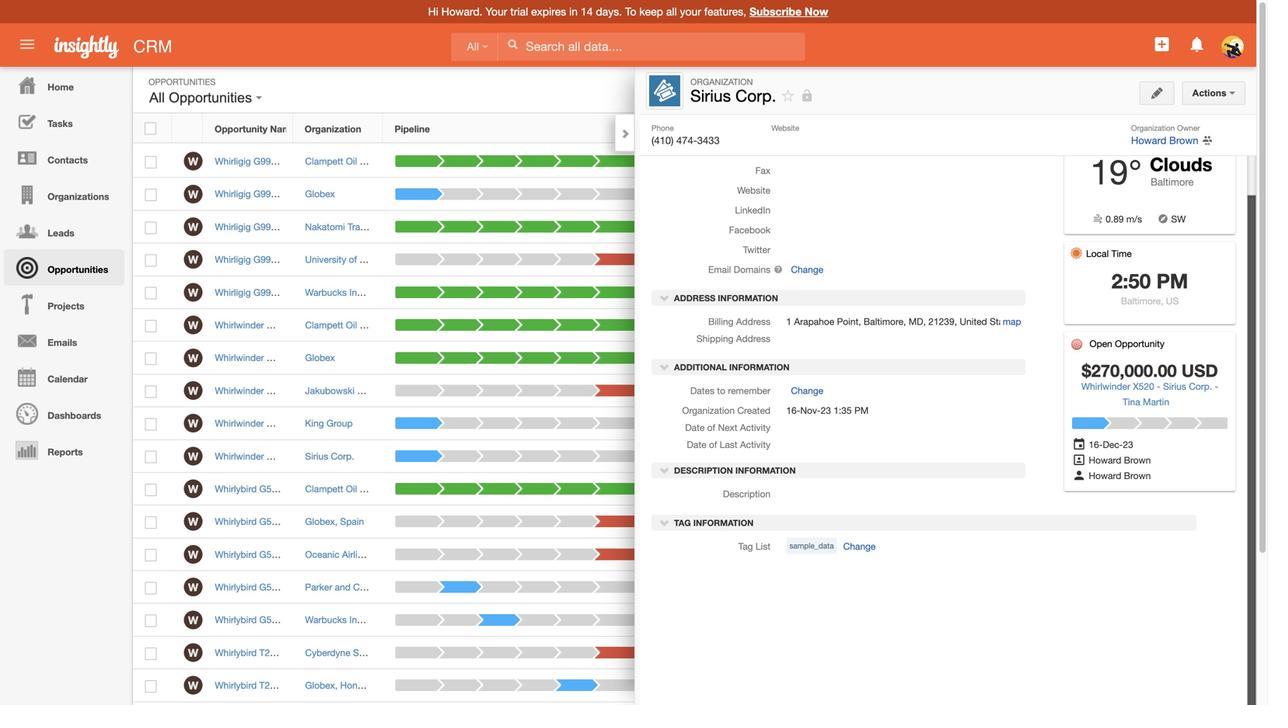 Task type: describe. For each thing, give the bounding box(es) containing it.
1 king from the left
[[297, 418, 315, 429]]

whirlwinder inside $270,000.00 usd whirlwinder x520 - sirius corp. - tina martin
[[1081, 381, 1130, 392]]

2 vertical spatial change
[[843, 541, 876, 552]]

23 up opportunity tags
[[1076, 227, 1087, 238]]

2 oceanic from the left
[[305, 550, 339, 560]]

states
[[990, 316, 1016, 327]]

export opportunities and notes link
[[1029, 185, 1175, 196]]

usd $‎300,000.00 for whirligig g990 - clampett oil and gas, singapore - aaron lang
[[863, 156, 936, 167]]

howard right list
[[772, 550, 805, 560]]

16-dec-23 cell for uk
[[655, 309, 760, 342]]

sample_data link for change
[[786, 538, 837, 555]]

warbucks industries for g990
[[305, 287, 390, 298]]

chevron down image for additional information
[[659, 362, 670, 373]]

howard right twitter
[[772, 254, 805, 265]]

jakubowski llc
[[305, 386, 374, 396]]

16-nov-23 import link
[[1029, 227, 1117, 238]]

paula
[[400, 254, 424, 265]]

record
[[729, 79, 759, 90]]

2 jakubowski from the left
[[305, 386, 355, 396]]

billing
[[708, 316, 733, 327]]

0 vertical spatial your
[[486, 5, 507, 18]]

whirligig g990 - university of northumbria - paula oliver link
[[215, 254, 458, 265]]

address information
[[672, 293, 778, 304]]

follow image for whirlwinder x520 - jakubowski llc - jason castillo
[[953, 384, 967, 399]]

reyes
[[401, 517, 427, 528]]

3 parker from the left
[[408, 582, 435, 593]]

g550 for warbucks
[[259, 615, 282, 626]]

dec- for uk
[[681, 320, 702, 331]]

clampett oil and gas, uk link
[[305, 320, 413, 331]]

dashboards link
[[4, 396, 124, 432]]

$270,000.00
[[1082, 361, 1177, 381]]

sirius down "whirlwinder x520 - king group - chris chen" link
[[305, 451, 328, 462]]

opportunity down all opportunities button
[[215, 124, 267, 134]]

howard right billing address
[[772, 320, 805, 331]]

16-dec-23 for singapore
[[667, 156, 712, 167]]

brown inside "cell"
[[808, 156, 835, 167]]

howard brown inside "cell"
[[772, 156, 835, 167]]

1 vertical spatial pm
[[854, 406, 869, 416]]

show sidebar image
[[1069, 84, 1080, 95]]

usd $‎270,000.00 cell
[[851, 441, 941, 473]]

1 cyberdyne from the left
[[289, 648, 334, 659]]

of down nakatomi trading corp.
[[349, 254, 357, 265]]

w for whirlybird g550 - warbucks industries - roger mills
[[188, 614, 198, 627]]

organization for organization created
[[682, 406, 735, 416]]

new opportunity link
[[1106, 78, 1201, 101]]

23 right "forecast close date" image
[[1123, 440, 1133, 451]]

1 company from the left
[[339, 582, 379, 593]]

2 kong from the left
[[365, 681, 388, 692]]

albert for whirlwinder x520 - globex - albert lee
[[335, 353, 360, 364]]

parker and company
[[305, 582, 394, 593]]

w link for whirlwinder x520 - sirius corp. - tina martin
[[184, 447, 202, 466]]

opportunities for all opportunities
[[169, 90, 252, 106]]

whirlybird for whirlybird t200 - cyberdyne systems corp. - nicole gomez
[[215, 648, 257, 659]]

9 w row from the top
[[133, 408, 1018, 441]]

23 for whirlwinder x520 - globex - albert lee
[[702, 353, 712, 364]]

hi
[[428, 5, 438, 18]]

of left last
[[709, 440, 717, 451]]

features,
[[704, 5, 746, 18]]

14
[[581, 5, 593, 18]]

organization up whirligig g990 - clampett oil and gas, singapore - aaron lang in the left top of the page
[[305, 124, 361, 134]]

thomas
[[403, 681, 437, 692]]

globex link for x520
[[305, 353, 335, 364]]

opportunity owner image
[[1072, 471, 1086, 482]]

oceanic airlines link
[[305, 550, 372, 560]]

usd $‎300,000.00 cell for whirligig g990 - clampett oil and gas, singapore - aaron lang
[[851, 145, 941, 178]]

globex, spain link
[[305, 517, 364, 528]]

howard right responsible user icon
[[1089, 455, 1121, 466]]

follow image for whirligig g990 - globex - albert lee
[[953, 188, 967, 202]]

15-nov-23
[[667, 418, 712, 429]]

additional information
[[672, 363, 790, 373]]

2 nakatomi from the left
[[305, 221, 345, 232]]

of down whirligig g990 - nakatomi trading corp. - samantha wright
[[329, 254, 337, 265]]

1 vertical spatial whirlwinder x520 - sirius corp. - tina martin link
[[215, 451, 409, 462]]

howard brown up arapahoe
[[772, 287, 835, 298]]

nov- for whirlybird g550 - globex, spain - katherine reyes
[[681, 517, 702, 528]]

navigation containing home
[[0, 67, 124, 469]]

1 vertical spatial baltimore,
[[864, 316, 906, 327]]

whirligig for whirligig g990 - warbucks industries - roger mills
[[215, 287, 251, 298]]

opportunity name
[[215, 124, 296, 134]]

industries up clampett oil and gas, uk on the top
[[349, 287, 390, 298]]

samantha
[[393, 221, 435, 232]]

organization name
[[691, 96, 770, 107]]

1 llc from the left
[[349, 386, 366, 396]]

tina inside $270,000.00 usd whirlwinder x520 - sirius corp. - tina martin
[[1123, 397, 1140, 408]]

all opportunities button
[[145, 86, 266, 110]]

10 w row from the top
[[133, 441, 1018, 473]]

whirlybird g550 - globex, spain - katherine reyes
[[215, 517, 427, 528]]

2 hong from the left
[[340, 681, 363, 692]]

1 horizontal spatial katherine
[[415, 484, 455, 495]]

dec- for singapore
[[681, 156, 702, 167]]

1 activity from the top
[[740, 423, 770, 434]]

oceanic airlines
[[305, 550, 372, 560]]

w for whirligig g990 - globex - albert lee
[[188, 188, 198, 201]]

local for local weather
[[1086, 58, 1109, 69]]

howard brown link down organization owner
[[1131, 134, 1198, 147]]

1 university from the left
[[285, 254, 326, 265]]

dates to remember
[[690, 386, 770, 397]]

notifications image
[[1188, 35, 1206, 54]]

keep
[[639, 5, 663, 18]]

address for billing address
[[736, 316, 770, 327]]

details
[[785, 122, 821, 132]]

nakatomi trading corp.
[[305, 221, 404, 232]]

usd $‎200,000.00 cell
[[851, 309, 941, 342]]

terry
[[380, 681, 400, 692]]

14 w row from the top
[[133, 572, 1018, 605]]

1 vertical spatial website
[[737, 185, 770, 196]]

474- inside phone (410) 474-3433
[[676, 134, 697, 147]]

opportunities up all opportunities
[[148, 77, 216, 87]]

whirlwinder for whirlwinder x520 - jakubowski llc - jason castillo
[[215, 386, 264, 396]]

1 systems from the left
[[337, 648, 373, 659]]

globex, hong kong
[[305, 681, 388, 692]]

sirius corp. inside w row
[[305, 451, 354, 462]]

follow image for whirlwinder x520 - king group - chris chen
[[953, 417, 967, 432]]

15-nov-23 cell
[[655, 408, 760, 441]]

howard right remember
[[772, 386, 805, 396]]

sample_data link for no tags
[[1044, 269, 1095, 285]]

5 w row from the top
[[133, 277, 1018, 309]]

whirligig for whirligig g990 - globex - albert lee
[[215, 189, 251, 200]]

university of northumbria
[[305, 254, 412, 265]]

w for whirlybird g550 - clampett oil and gas corp. - katherine warren
[[188, 483, 198, 496]]

1 singapore from the left
[[380, 156, 422, 167]]

2 horizontal spatial sirius corp.
[[786, 96, 835, 107]]

warbucks industries for g550
[[305, 615, 390, 626]]

1 parker from the left
[[291, 582, 318, 593]]

organization up organization name
[[690, 77, 753, 87]]

$‎270,000.00
[[884, 451, 936, 462]]

1 column header from the left
[[172, 114, 203, 143]]

crm
[[133, 37, 172, 56]]

g990 for globex
[[253, 189, 276, 200]]

2 vertical spatial change link
[[839, 539, 876, 559]]

1 horizontal spatial website
[[771, 124, 799, 133]]

2 parker from the left
[[305, 582, 332, 593]]

open opportunity
[[1087, 339, 1164, 349]]

opportunity tags
[[1029, 246, 1115, 257]]

w for whirlwinder x520 - king group - chris chen
[[188, 418, 198, 430]]

1 vertical spatial your
[[1029, 204, 1053, 215]]

15 w row from the top
[[133, 605, 1018, 637]]

2 university from the left
[[305, 254, 346, 265]]

pipeline
[[395, 124, 430, 134]]

1 uk from the left
[[392, 320, 404, 331]]

0 vertical spatial address
[[674, 293, 715, 304]]

1 nakatomi from the left
[[285, 221, 325, 232]]

13 w row from the top
[[133, 539, 1018, 572]]

subscribe
[[749, 5, 802, 18]]

16- for whirligig g990 - university of northumbria - paula oliver
[[667, 254, 681, 265]]

university of northumbria link
[[305, 254, 412, 265]]

projects link
[[4, 286, 124, 323]]

w for whirlwinder x520 - clampett oil and gas, uk - nicholas flores
[[188, 319, 198, 332]]

organization created
[[682, 406, 770, 416]]

howard brown link for martin
[[772, 451, 835, 462]]

0.89 m/s
[[1106, 214, 1142, 225]]

16-dec-23 for mills
[[667, 287, 712, 298]]

close
[[708, 124, 734, 134]]

16- for whirlwinder x520 - sirius corp. - tina martin
[[667, 451, 681, 462]]

weather
[[1111, 58, 1146, 69]]

white image
[[507, 39, 518, 50]]

1 vertical spatial katherine
[[359, 517, 398, 528]]

16-dec-23 down shipping
[[667, 353, 712, 364]]

tag list
[[738, 541, 770, 552]]

1 jakubowski from the left
[[297, 386, 346, 396]]

whirlybird for whirlybird g550 - clampett oil and gas corp. - katherine warren
[[215, 484, 257, 495]]

usd left the $‎332,000.00
[[863, 353, 882, 364]]

sample_data for change
[[789, 542, 834, 551]]

2 llc from the left
[[357, 386, 374, 396]]

howard brown up the 16-nov-23 1:35 pm
[[772, 386, 835, 396]]

organization image
[[649, 75, 680, 107]]

howard down organization owner
[[1131, 134, 1166, 147]]

whirligig g990 - clampett oil and gas, singapore - aaron lang link
[[215, 156, 487, 167]]

industries up cyberdyne systems corp. link
[[335, 615, 376, 626]]

w link for whirlybird g550 - warbucks industries - roger mills
[[184, 611, 202, 630]]

2 cyberdyne from the left
[[305, 648, 350, 659]]

tina inside w row
[[355, 451, 372, 462]]

2 activity from the top
[[740, 440, 770, 451]]

howard up 1
[[772, 287, 805, 298]]

15-
[[667, 418, 681, 429]]

tag for tag information
[[674, 518, 691, 529]]

additional
[[674, 363, 727, 373]]

clampett oil and gas corp.
[[305, 484, 421, 495]]

forecast close date
[[667, 124, 757, 134]]

1 horizontal spatial sirius corp.
[[690, 86, 776, 105]]

howard up description information
[[772, 451, 805, 462]]

16-dec-23 up responsible user icon
[[1086, 440, 1133, 451]]

baltimore, inside 2:50 pm baltimore, us
[[1121, 296, 1163, 307]]

2 airlines from the left
[[342, 550, 372, 560]]

whirlwinder x520 - clampett oil and gas, uk - nicholas flores
[[215, 320, 477, 331]]

recent
[[1056, 204, 1091, 215]]

usd $‎332,000.00 cell
[[851, 342, 941, 375]]

w link for whirligig g990 - nakatomi trading corp. - samantha wright
[[184, 218, 202, 236]]

howard brown down the 16-nov-23 1:35 pm
[[772, 451, 835, 462]]

opportunity down 16-nov-23 import link
[[1029, 246, 1091, 257]]

howard brown link down arapahoe
[[772, 353, 835, 364]]

w for whirlybird t200 - cyberdyne systems corp. - nicole gomez
[[188, 647, 198, 660]]

16- for whirlwinder x520 - jakubowski llc - jason castillo
[[667, 386, 681, 396]]

1 spain from the left
[[326, 517, 350, 528]]

notes
[[1151, 185, 1175, 196]]

23 for whirlwinder x520 - sirius corp. - tina martin
[[702, 451, 712, 462]]

of left next
[[707, 423, 715, 434]]

$‎300,000.00 for whirligig g990 - clampett oil and gas, singapore - aaron lang
[[884, 156, 936, 167]]

3 w row from the top
[[133, 211, 1018, 244]]

g550 for globex,
[[259, 517, 282, 528]]

16-dec-23 cell for singapore
[[655, 145, 760, 178]]

howard brown cell
[[760, 145, 851, 178]]

17 w row from the top
[[133, 670, 1018, 703]]

Search all data.... text field
[[499, 33, 805, 61]]

w link for whirligig g990 - globex - albert lee
[[184, 185, 202, 204]]

w for whirlybird g550 - globex, spain - katherine reyes
[[188, 516, 198, 529]]

w link for whirlybird g550 - clampett oil and gas corp. - katherine warren
[[184, 480, 202, 499]]

nicholas
[[413, 320, 449, 331]]

0 horizontal spatial import
[[1042, 163, 1069, 174]]

billing address
[[708, 316, 770, 327]]

4 column header from the left
[[979, 114, 1018, 143]]

12 w row from the top
[[133, 506, 1018, 539]]

opportunity up $270,000.00
[[1115, 339, 1164, 349]]

change for dates to remember
[[791, 386, 823, 397]]

1 w row from the top
[[133, 145, 1018, 178]]

1 horizontal spatial 3433
[[828, 145, 849, 156]]

howard brown down organization owner
[[1131, 134, 1198, 147]]

21239,
[[928, 316, 957, 327]]

howard brown right list
[[772, 550, 835, 560]]

clampett oil and gas, singapore link
[[305, 156, 442, 167]]

subscribe now link
[[749, 5, 828, 18]]

information for description information
[[735, 466, 796, 476]]

whirlybird g550 - warbucks industries - roger mills link
[[215, 615, 439, 626]]

lee for whirlwinder x520 - globex - albert lee
[[363, 353, 378, 364]]

w for whirlybird t200 - globex, hong kong - terry thomas
[[188, 680, 198, 693]]

w link for whirligig g990 - university of northumbria - paula oliver
[[184, 250, 202, 269]]

16-nov-23 cell for whirligig g990 - university of northumbria - paula oliver
[[655, 244, 760, 277]]

g990 for nakatomi
[[253, 221, 276, 232]]

time
[[1111, 248, 1132, 259]]

dec- for mills
[[681, 287, 702, 298]]

1 oceanic from the left
[[291, 550, 325, 560]]

sirius inside $270,000.00 usd whirlwinder x520 - sirius corp. - tina martin
[[1163, 381, 1186, 392]]

1 airlines from the left
[[328, 550, 358, 560]]

2 king from the left
[[305, 418, 324, 429]]

3 column header from the left
[[940, 114, 979, 143]]

1 horizontal spatial 474-
[[809, 145, 828, 156]]

nov- for whirligig g990 - university of northumbria - paula oliver
[[681, 254, 702, 265]]

1 group from the left
[[318, 418, 344, 429]]

x520 for whirlwinder x520 - king group - chris chen
[[267, 418, 288, 429]]

whirlwinder x520 - king group - chris chen link
[[215, 418, 407, 429]]

8 w row from the top
[[133, 375, 1018, 408]]

nov- left 1:35
[[800, 406, 821, 416]]

export
[[1042, 185, 1070, 196]]

your recent imports
[[1029, 204, 1133, 215]]

whirligig g990 - globex - albert lee link
[[215, 189, 374, 200]]

howard brown down arapahoe
[[772, 353, 835, 364]]

martin inside $270,000.00 usd whirlwinder x520 - sirius corp. - tina martin
[[1143, 397, 1169, 408]]

m/s
[[1126, 214, 1142, 225]]

2 company from the left
[[353, 582, 394, 593]]

linkedin
[[735, 205, 770, 216]]

16- for whirlwinder x520 - globex - albert lee
[[667, 353, 681, 364]]

emails link
[[4, 323, 124, 359]]

calendar link
[[4, 359, 124, 396]]

no
[[1044, 293, 1056, 304]]

t200 for cyberdyne
[[259, 648, 280, 659]]

1 trading from the left
[[327, 221, 358, 232]]

opportunity inside new opportunity link
[[1138, 84, 1191, 94]]

w link for whirlybird g550 - parker and company - lisa parker
[[184, 579, 202, 597]]

sirius up forecast close date on the right top
[[690, 86, 731, 105]]

warren
[[458, 484, 487, 495]]

2 systems from the left
[[353, 648, 389, 659]]

parker and company link
[[305, 582, 394, 593]]

2 vertical spatial date
[[687, 440, 706, 451]]

23 for whirlybird g550 - globex, spain - katherine reyes
[[702, 517, 712, 528]]

w link for whirlybird g550 - globex, spain - katherine reyes
[[184, 513, 202, 532]]

w for whirlwinder x520 - jakubowski llc - jason castillo
[[188, 385, 198, 398]]

howard brown left point,
[[772, 320, 835, 331]]

howard brown right twitter
[[772, 254, 835, 265]]

1 northumbria from the left
[[339, 254, 392, 265]]

6 w row from the top
[[133, 309, 1018, 342]]

2 column header from the left
[[850, 114, 940, 143]]

w link for whirligig g990 - warbucks industries - roger mills
[[184, 283, 202, 302]]

row containing opportunity name
[[133, 114, 1018, 143]]

chevron down image for address information
[[659, 293, 670, 304]]

w for whirligig g990 - nakatomi trading corp. - samantha wright
[[188, 221, 198, 234]]

clampett oil and gas, singapore
[[305, 156, 442, 167]]

whirlybird t200 - globex, hong kong - terry thomas link
[[215, 681, 444, 692]]

howard right opportunity owner image
[[1089, 471, 1121, 482]]

chevron down image for tag information
[[659, 518, 670, 529]]

23-
[[667, 517, 681, 528]]

castillo
[[402, 386, 433, 396]]



Task type: vqa. For each thing, say whether or not it's contained in the screenshot.
3rd G550 from the top of the page
yes



Task type: locate. For each thing, give the bounding box(es) containing it.
usd inside $270,000.00 usd whirlwinder x520 - sirius corp. - tina martin
[[1182, 361, 1218, 381]]

mark
[[367, 550, 388, 560]]

usd for sakda
[[863, 550, 882, 560]]

roger for whirlybird g550 - warbucks industries - roger mills
[[385, 615, 410, 626]]

0 vertical spatial pm
[[1156, 269, 1188, 293]]

12 w from the top
[[188, 516, 198, 529]]

$270,000.00 usd whirlwinder x520 - sirius corp. - tina martin
[[1081, 361, 1218, 408]]

2 t200 from the top
[[259, 681, 280, 692]]

2 row from the top
[[133, 703, 1018, 706]]

local time
[[1086, 248, 1132, 259]]

0 vertical spatial row
[[133, 114, 1018, 143]]

-
[[279, 156, 282, 167], [425, 156, 429, 167], [279, 189, 282, 200], [317, 189, 321, 200], [279, 221, 282, 232], [387, 221, 390, 232], [279, 254, 282, 265], [394, 254, 398, 265], [279, 287, 282, 298], [373, 287, 376, 298], [290, 320, 294, 331], [407, 320, 411, 331], [290, 353, 294, 364], [329, 353, 333, 364], [1157, 381, 1160, 392], [1215, 381, 1218, 392], [290, 386, 294, 396], [368, 386, 372, 396], [290, 418, 294, 429], [347, 418, 350, 429], [290, 451, 294, 462], [348, 451, 352, 462], [285, 484, 288, 495], [409, 484, 413, 495], [285, 517, 288, 528], [352, 517, 356, 528], [285, 550, 288, 560], [361, 550, 364, 560], [285, 582, 288, 593], [382, 582, 385, 593], [285, 615, 288, 626], [378, 615, 382, 626], [283, 648, 286, 659], [401, 648, 405, 659], [283, 681, 286, 692], [374, 681, 378, 692]]

Search this list... text field
[[751, 78, 926, 101]]

address up billing
[[674, 293, 715, 304]]

0 vertical spatial description
[[674, 466, 733, 476]]

3 g990 from the top
[[253, 221, 276, 232]]

description for description information
[[674, 466, 733, 476]]

0 horizontal spatial your
[[486, 5, 507, 18]]

16-dec-23 up shipping
[[667, 320, 712, 331]]

whirlwinder x520 - king group - chris chen
[[215, 418, 399, 429]]

1 vertical spatial albert
[[335, 353, 360, 364]]

1 vertical spatial sample_data
[[789, 542, 834, 551]]

2 16-nov-23 cell from the top
[[655, 375, 760, 408]]

23 for whirligig g990 - university of northumbria - paula oliver
[[702, 254, 712, 265]]

record permissions image
[[800, 86, 814, 105]]

16-dec-23 down email
[[667, 287, 712, 298]]

4 16-dec-23 cell from the top
[[655, 342, 760, 375]]

northumbria
[[339, 254, 392, 265], [360, 254, 412, 265]]

1 whirlybird from the top
[[215, 484, 257, 495]]

x520 for whirlwinder x520 - globex - albert lee
[[267, 353, 288, 364]]

information up billing address
[[718, 293, 778, 304]]

nov- down dates
[[681, 418, 702, 429]]

usd $‎300,000.00 for whirligig g990 - warbucks industries - roger mills
[[863, 287, 936, 298]]

pm up us
[[1156, 269, 1188, 293]]

17 w from the top
[[188, 680, 198, 693]]

import opportunities link
[[1029, 163, 1129, 174]]

0 vertical spatial whirlwinder x520 - sirius corp. - tina martin link
[[1081, 381, 1218, 408]]

2 w link from the top
[[184, 185, 202, 204]]

cell
[[655, 178, 760, 211], [760, 178, 851, 211], [851, 178, 941, 211], [980, 178, 1018, 211], [655, 211, 760, 244], [760, 211, 851, 244], [851, 211, 941, 244], [980, 211, 1018, 244], [851, 244, 941, 277], [980, 244, 1018, 277], [851, 375, 941, 408], [980, 375, 1018, 408], [760, 408, 851, 441], [851, 408, 941, 441], [980, 408, 1018, 441], [655, 473, 760, 506], [760, 473, 851, 506], [851, 473, 941, 506], [760, 506, 851, 539], [851, 506, 941, 539], [655, 539, 760, 572], [980, 539, 1018, 572], [655, 572, 760, 605], [760, 572, 851, 605], [851, 572, 941, 605], [980, 572, 1018, 605], [655, 605, 760, 637], [760, 605, 851, 637], [851, 605, 941, 637], [980, 605, 1018, 637], [655, 637, 760, 670], [760, 637, 851, 670], [851, 637, 941, 670], [980, 637, 1018, 670], [655, 670, 760, 703], [760, 670, 851, 703], [851, 670, 941, 703], [980, 670, 1018, 703], [133, 703, 172, 706], [172, 703, 203, 706], [203, 703, 293, 706], [293, 703, 383, 706], [383, 703, 655, 706], [655, 703, 760, 706], [760, 703, 851, 706], [851, 703, 941, 706], [941, 703, 980, 706], [980, 703, 1018, 706]]

0 horizontal spatial all
[[149, 90, 165, 106]]

responsible
[[795, 124, 850, 134]]

0 vertical spatial warbucks industries link
[[305, 287, 390, 298]]

date right 15-
[[685, 423, 705, 434]]

tag
[[674, 518, 691, 529], [738, 541, 753, 552]]

mills
[[407, 287, 426, 298], [412, 615, 431, 626]]

usd $‎190,000.00 cell
[[851, 539, 941, 572]]

3433 down responsible
[[828, 145, 849, 156]]

2 chevron down image from the top
[[659, 518, 670, 529]]

0 vertical spatial warbucks industries
[[305, 287, 390, 298]]

1 vertical spatial $‎300,000.00
[[884, 287, 936, 298]]

nov- up opportunity tags
[[1056, 227, 1076, 238]]

howard brown link right twitter
[[772, 254, 835, 265]]

oil
[[326, 156, 337, 167], [346, 156, 357, 167], [337, 320, 349, 331], [346, 320, 357, 331], [332, 484, 343, 495], [346, 484, 357, 495]]

16-dec-23 for uk
[[667, 320, 712, 331]]

0 horizontal spatial katherine
[[359, 517, 398, 528]]

projects
[[47, 301, 84, 312]]

1 warbucks industries link from the top
[[305, 287, 390, 298]]

1 vertical spatial row
[[133, 703, 1018, 706]]

1 horizontal spatial sample_data link
[[1044, 269, 1095, 285]]

change
[[791, 264, 823, 275], [791, 386, 823, 397], [843, 541, 876, 552]]

tag left list
[[738, 541, 753, 552]]

7 whirlybird from the top
[[215, 681, 257, 692]]

change link right the domains
[[786, 262, 823, 277]]

address up shipping address
[[736, 316, 770, 327]]

3 follow image from the top
[[953, 220, 967, 235]]

23 down shipping
[[702, 353, 712, 364]]

sw
[[1171, 214, 1186, 225]]

1 vertical spatial mills
[[412, 615, 431, 626]]

whirlybird
[[215, 484, 257, 495], [215, 517, 257, 528], [215, 550, 257, 560], [215, 582, 257, 593], [215, 615, 257, 626], [215, 648, 257, 659], [215, 681, 257, 692]]

0 horizontal spatial website
[[737, 185, 770, 196]]

chevron down image left address information
[[659, 293, 670, 304]]

1 horizontal spatial martin
[[1143, 397, 1169, 408]]

chevron down image down 15-
[[659, 465, 670, 476]]

1 vertical spatial phone
[[744, 145, 770, 156]]

1 horizontal spatial your
[[1029, 204, 1053, 215]]

warbucks industries down parker and company link
[[305, 615, 390, 626]]

mills for whirligig g990 - warbucks industries - roger mills
[[407, 287, 426, 298]]

1 row from the top
[[133, 114, 1018, 143]]

last
[[720, 440, 737, 451]]

1 vertical spatial all
[[149, 90, 165, 106]]

dec- for martin
[[681, 451, 702, 462]]

corp. inside $270,000.00 usd whirlwinder x520 - sirius corp. - tina martin
[[1189, 381, 1212, 392]]

fax
[[755, 165, 770, 176]]

information up remember
[[729, 363, 790, 373]]

474- down responsible
[[809, 145, 828, 156]]

opportunities inside button
[[169, 90, 252, 106]]

2 chevron down image from the top
[[659, 465, 670, 476]]

nov- inside 23-nov-23 cell
[[681, 517, 702, 528]]

follow image
[[781, 89, 796, 103], [953, 253, 967, 268], [953, 352, 967, 366], [953, 614, 967, 629]]

whirlwinder x520 - globex - albert lee link
[[215, 353, 386, 364]]

(410) 474-3433 link
[[786, 145, 849, 156]]

0 vertical spatial sample_data link
[[1044, 269, 1095, 285]]

3433 inside phone (410) 474-3433
[[697, 134, 720, 147]]

whirlwinder x520 - jakubowski llc - jason castillo link
[[215, 386, 441, 396]]

23 right "23-"
[[702, 517, 712, 528]]

23 for whirlwinder x520 - jakubowski llc - jason castillo
[[702, 386, 712, 396]]

nov- inside 15-nov-23 cell
[[681, 418, 702, 429]]

15 w link from the top
[[184, 611, 202, 630]]

g550 down whirlybird g550 - oceanic airlines - mark sakda
[[259, 582, 282, 593]]

export opportunities and notes
[[1039, 185, 1175, 196]]

g990 for clampett
[[253, 156, 276, 167]]

2 warbucks industries from the top
[[305, 615, 390, 626]]

chevron down image left tag information
[[659, 518, 670, 529]]

0 horizontal spatial martin
[[375, 451, 401, 462]]

organization contact details
[[672, 122, 821, 132]]

16-nov-23 for whirlwinder x520 - jakubowski llc - jason castillo
[[667, 386, 712, 396]]

follow image for whirlybird g550 - clampett oil and gas corp. - katherine warren
[[953, 483, 967, 498]]

sample_data for no tags
[[1047, 272, 1092, 281]]

usd
[[863, 156, 882, 167], [863, 287, 882, 298], [863, 320, 882, 331], [863, 353, 882, 364], [1182, 361, 1218, 381], [863, 451, 882, 462], [863, 550, 882, 560]]

to
[[625, 5, 636, 18]]

1 vertical spatial chevron down image
[[659, 465, 670, 476]]

9 follow image from the top
[[953, 483, 967, 498]]

sample_data link right list
[[786, 538, 837, 555]]

remember
[[728, 386, 770, 397]]

0 vertical spatial mills
[[407, 287, 426, 298]]

6 whirlybird from the top
[[215, 648, 257, 659]]

2 16-nov-23 from the top
[[667, 386, 712, 396]]

w row
[[133, 145, 1018, 178], [133, 178, 1018, 211], [133, 211, 1018, 244], [133, 244, 1018, 277], [133, 277, 1018, 309], [133, 309, 1018, 342], [133, 342, 1018, 375], [133, 375, 1018, 408], [133, 408, 1018, 441], [133, 441, 1018, 473], [133, 473, 1018, 506], [133, 506, 1018, 539], [133, 539, 1018, 572], [133, 572, 1018, 605], [133, 605, 1018, 637], [133, 637, 1018, 670], [133, 670, 1018, 703]]

w link for whirlwinder x520 - globex - albert lee
[[184, 349, 202, 368]]

follow image for whirlybird g550 - warbucks industries - roger mills
[[953, 614, 967, 629]]

change up the 16-nov-23 1:35 pm
[[791, 386, 823, 397]]

1 horizontal spatial tina
[[1123, 397, 1140, 408]]

albert up whirligig g990 - nakatomi trading corp. - samantha wright
[[324, 189, 348, 200]]

5 whirligig from the top
[[215, 287, 251, 298]]

5 w link from the top
[[184, 283, 202, 302]]

23 up address information
[[702, 254, 712, 265]]

warbucks industries link for g990
[[305, 287, 390, 298]]

howard brown link for mills
[[772, 287, 835, 298]]

10 w link from the top
[[184, 447, 202, 466]]

0 vertical spatial roger
[[379, 287, 404, 298]]

whirlybird for whirlybird t200 - globex, hong kong - terry thomas
[[215, 681, 257, 692]]

11 w row from the top
[[133, 473, 1018, 506]]

x520 for whirlwinder x520 - jakubowski llc - jason castillo
[[267, 386, 288, 396]]

1 horizontal spatial (410)
[[786, 145, 807, 156]]

to
[[717, 386, 725, 397]]

martin inside w row
[[375, 451, 401, 462]]

your
[[680, 5, 701, 18]]

albert
[[324, 189, 348, 200], [335, 353, 360, 364]]

in
[[569, 5, 578, 18]]

facebook
[[729, 225, 770, 235]]

2 warbucks industries link from the top
[[305, 615, 390, 626]]

follow image for whirligig g990 - clampett oil and gas, singapore - aaron lang
[[953, 155, 967, 170]]

4 w row from the top
[[133, 244, 1018, 277]]

local weather
[[1086, 58, 1146, 69]]

0 vertical spatial name
[[746, 96, 770, 107]]

sample_data link up tags
[[1044, 269, 1095, 285]]

whirlybird g550 - warbucks industries - roger mills
[[215, 615, 431, 626]]

home
[[47, 82, 74, 93]]

usd for singapore
[[863, 156, 882, 167]]

0 horizontal spatial (410)
[[652, 134, 674, 147]]

None checkbox
[[145, 222, 157, 234], [145, 255, 157, 267], [145, 353, 157, 365], [145, 419, 157, 431], [145, 451, 157, 464], [145, 484, 157, 497], [145, 583, 157, 595], [145, 615, 157, 628], [145, 648, 157, 661], [145, 681, 157, 694], [145, 222, 157, 234], [145, 255, 157, 267], [145, 353, 157, 365], [145, 419, 157, 431], [145, 451, 157, 464], [145, 484, 157, 497], [145, 583, 157, 595], [145, 615, 157, 628], [145, 648, 157, 661], [145, 681, 157, 694]]

owner
[[1177, 124, 1200, 133]]

16 w row from the top
[[133, 637, 1018, 670]]

whirlybird for whirlybird g550 - parker and company - lisa parker
[[215, 582, 257, 593]]

5 g550 from the top
[[259, 615, 282, 626]]

hong down whirlybird t200 - cyberdyne systems corp. - nicole gomez
[[324, 681, 347, 692]]

1 vertical spatial description
[[723, 489, 770, 500]]

nakatomi down whirligig g990 - globex - albert lee link
[[285, 221, 325, 232]]

activity right last
[[740, 440, 770, 451]]

king
[[297, 418, 315, 429], [305, 418, 324, 429]]

whirlybird g550 - clampett oil and gas corp. - katherine warren
[[215, 484, 487, 495]]

tina up clampett oil and gas corp. link
[[355, 451, 372, 462]]

1 vertical spatial sample_data link
[[786, 538, 837, 555]]

14 w from the top
[[188, 582, 198, 594]]

1 w from the top
[[188, 155, 198, 168]]

15 w from the top
[[188, 614, 198, 627]]

23 for whirligig g990 - clampett oil and gas, singapore - aaron lang
[[702, 156, 712, 167]]

navigation
[[0, 67, 124, 469]]

g990
[[253, 156, 276, 167], [253, 189, 276, 200], [253, 221, 276, 232], [253, 254, 276, 265], [253, 287, 276, 298]]

2 whirlybird from the top
[[215, 517, 257, 528]]

jason
[[375, 386, 400, 396]]

sakda
[[390, 550, 417, 560]]

opportunities up imports
[[1072, 185, 1129, 196]]

lang
[[458, 156, 479, 167]]

0 vertical spatial date
[[736, 124, 757, 134]]

1 vertical spatial 16-nov-23 cell
[[655, 375, 760, 408]]

1 t200 from the top
[[259, 648, 280, 659]]

address down billing address
[[736, 333, 770, 344]]

5 whirlybird from the top
[[215, 615, 257, 626]]

16-nov-23 down additional
[[667, 386, 712, 396]]

follow image for whirlybird g550 - parker and company - lisa parker
[[953, 581, 967, 596]]

information down last
[[735, 466, 796, 476]]

opportunities link
[[4, 250, 124, 286]]

2 singapore from the left
[[400, 156, 442, 167]]

follow image for whirlwinder x520 - sirius corp. - tina martin
[[953, 450, 967, 465]]

description down description information
[[723, 489, 770, 500]]

follow image
[[953, 155, 967, 170], [953, 188, 967, 202], [953, 220, 967, 235], [953, 286, 967, 301], [953, 319, 967, 334], [953, 384, 967, 399], [953, 417, 967, 432], [953, 450, 967, 465], [953, 483, 967, 498], [953, 516, 967, 530], [953, 548, 967, 563], [953, 581, 967, 596], [953, 647, 967, 662], [953, 680, 967, 694]]

1 vertical spatial globex link
[[305, 353, 335, 364]]

chris
[[353, 418, 375, 429]]

3 whirlybird from the top
[[215, 550, 257, 560]]

follow image for whirligig g990 - warbucks industries - roger mills
[[953, 286, 967, 301]]

16-nov-23 up address information
[[667, 254, 712, 265]]

leads
[[47, 228, 74, 239]]

whirligig for whirligig g990 - clampett oil and gas, singapore - aaron lang
[[215, 156, 251, 167]]

phone for phone
[[744, 145, 770, 156]]

name for organization name
[[746, 96, 770, 107]]

howard brown link up the 16-nov-23 1:35 pm
[[772, 386, 835, 396]]

howard down 1
[[772, 353, 805, 364]]

2:50 pm baltimore, us
[[1111, 269, 1188, 307]]

warbucks industries link up whirlwinder x520 - clampett oil and gas, uk - nicholas flores
[[305, 287, 390, 298]]

16-dec-23 cell down forecast close date on the right top
[[655, 145, 760, 178]]

industries up cyberdyne systems corp.
[[349, 615, 390, 626]]

1 horizontal spatial all
[[467, 41, 479, 53]]

2 vertical spatial address
[[736, 333, 770, 344]]

hong down whirlybird t200 - cyberdyne systems corp. - nicole gomez link in the bottom left of the page
[[340, 681, 363, 692]]

name down the id
[[746, 96, 770, 107]]

howard brown down user responsible
[[772, 156, 835, 167]]

1 vertical spatial lee
[[363, 353, 378, 364]]

1 follow image from the top
[[953, 155, 967, 170]]

$‎300,000.00 for whirligig g990 - warbucks industries - roger mills
[[884, 287, 936, 298]]

0 vertical spatial usd $‎300,000.00
[[863, 156, 936, 167]]

0 vertical spatial local
[[1086, 58, 1109, 69]]

organization down dates
[[682, 406, 735, 416]]

howard brown up opportunity owner image
[[1086, 455, 1151, 466]]

2 northumbria from the left
[[360, 254, 412, 265]]

nov- down additional
[[681, 386, 702, 396]]

whirlybird t200 - cyberdyne systems corp. - nicole gomez link
[[215, 648, 474, 659]]

7 w from the top
[[188, 352, 198, 365]]

systems up terry
[[353, 648, 389, 659]]

jakubowski
[[297, 386, 346, 396], [305, 386, 355, 396]]

3 w link from the top
[[184, 218, 202, 236]]

1 vertical spatial chevron down image
[[659, 518, 670, 529]]

1 vertical spatial name
[[270, 124, 296, 134]]

spain down whirlybird g550 - clampett oil and gas corp. - katherine warren
[[340, 517, 364, 528]]

2 gas from the left
[[378, 484, 395, 495]]

lisa
[[388, 582, 405, 593]]

katherine left warren
[[415, 484, 455, 495]]

information for address information
[[718, 293, 778, 304]]

2 g990 from the top
[[253, 189, 276, 200]]

all down 'crm'
[[149, 90, 165, 106]]

and
[[340, 156, 355, 167], [360, 156, 375, 167], [351, 320, 367, 331], [360, 320, 375, 331], [345, 484, 361, 495], [360, 484, 375, 495], [320, 582, 336, 593], [335, 582, 351, 593]]

23-nov-23
[[667, 517, 712, 528]]

roger down lisa
[[385, 615, 410, 626]]

united
[[960, 316, 987, 327]]

phone (410) 474-3433
[[652, 124, 720, 147]]

23 for whirligig g990 - warbucks industries - roger mills
[[702, 287, 712, 298]]

1 vertical spatial local
[[1086, 248, 1109, 259]]

howard brown down responsible user icon
[[1086, 471, 1151, 482]]

1 vertical spatial import
[[1089, 227, 1117, 238]]

follow image for whirlwinder x520 - clampett oil and gas, uk - nicholas flores
[[953, 319, 967, 334]]

oliver
[[426, 254, 450, 265]]

phone up fax
[[744, 145, 770, 156]]

2 w row from the top
[[133, 178, 1018, 211]]

None checkbox
[[145, 122, 156, 135], [145, 156, 157, 169], [145, 189, 157, 201], [145, 287, 157, 300], [145, 320, 157, 333], [145, 386, 157, 398], [145, 517, 157, 529], [145, 550, 157, 562], [145, 122, 156, 135], [145, 156, 157, 169], [145, 189, 157, 201], [145, 287, 157, 300], [145, 320, 157, 333], [145, 386, 157, 398], [145, 517, 157, 529], [145, 550, 157, 562]]

sirius down the whirlwinder x520 - king group - chris chen
[[297, 451, 320, 462]]

nov-
[[1056, 227, 1076, 238], [681, 254, 702, 265], [681, 386, 702, 396], [800, 406, 821, 416], [681, 418, 702, 429], [681, 517, 702, 528]]

whirlwinder
[[215, 320, 264, 331], [215, 353, 264, 364], [1081, 381, 1130, 392], [215, 386, 264, 396], [215, 418, 264, 429], [215, 451, 264, 462]]

change link up the 16-nov-23 1:35 pm
[[786, 383, 823, 399]]

phone for phone (410) 474-3433
[[652, 124, 674, 133]]

11 w link from the top
[[184, 480, 202, 499]]

opportunities inside 'navigation'
[[47, 264, 108, 275]]

7 w row from the top
[[133, 342, 1018, 375]]

0 vertical spatial tag
[[674, 518, 691, 529]]

cyberdyne down whirlybird g550 - warbucks industries - roger mills link
[[305, 648, 350, 659]]

16- for whirligig g990 - warbucks industries - roger mills
[[667, 287, 681, 298]]

warbucks industries link
[[305, 287, 390, 298], [305, 615, 390, 626]]

row group containing w
[[133, 145, 1018, 706]]

w link for whirlybird g550 - oceanic airlines - mark sakda
[[184, 546, 202, 564]]

phone down organization image
[[652, 124, 674, 133]]

w for whirlybird g550 - oceanic airlines - mark sakda
[[188, 549, 198, 562]]

1 warbucks industries from the top
[[305, 287, 390, 298]]

23 down forecast close date on the right top
[[702, 156, 712, 167]]

chevron down image for description information
[[659, 465, 670, 476]]

23-nov-23 cell
[[655, 506, 760, 539]]

1 vertical spatial tag
[[738, 541, 753, 552]]

4 g550 from the top
[[259, 582, 282, 593]]

2 follow image from the top
[[953, 188, 967, 202]]

column header
[[172, 114, 203, 143], [850, 114, 940, 143], [940, 114, 979, 143], [979, 114, 1018, 143]]

16-nov-23 cell
[[655, 244, 760, 277], [655, 375, 760, 408]]

1 vertical spatial warbucks industries
[[305, 615, 390, 626]]

0 vertical spatial 16-nov-23
[[667, 254, 712, 265]]

12 w link from the top
[[184, 513, 202, 532]]

0 horizontal spatial 3433
[[697, 134, 720, 147]]

forecast close date image
[[1072, 440, 1086, 451]]

1 $‎300,000.00 from the top
[[884, 156, 936, 167]]

sirius corp. down king group link at the bottom left of page
[[305, 451, 354, 462]]

0 vertical spatial change
[[791, 264, 823, 275]]

3 g550 from the top
[[259, 550, 282, 560]]

whirlybird for whirlybird g550 - warbucks industries - roger mills
[[215, 615, 257, 626]]

16-nov-23 import
[[1039, 227, 1117, 238]]

23 left the to on the right bottom of page
[[702, 386, 712, 396]]

0 vertical spatial martin
[[1143, 397, 1169, 408]]

whirlwinder x520 - sirius corp. - tina martin
[[215, 451, 401, 462]]

1 usd $‎300,000.00 from the top
[[863, 156, 936, 167]]

0 vertical spatial activity
[[740, 423, 770, 434]]

2 uk from the left
[[400, 320, 413, 331]]

change for email domains
[[791, 264, 823, 275]]

0 vertical spatial lee
[[351, 189, 366, 200]]

7 follow image from the top
[[953, 417, 967, 432]]

usd left the $‎190,000.00
[[863, 550, 882, 560]]

whirlybird g550 - clampett oil and gas corp. - katherine warren link
[[215, 484, 495, 495]]

0 horizontal spatial tag
[[674, 518, 691, 529]]

chevron down image
[[659, 362, 670, 373], [659, 518, 670, 529]]

1:35
[[834, 406, 852, 416]]

0 vertical spatial globex link
[[305, 189, 335, 200]]

16-dec-23 for martin
[[667, 451, 712, 462]]

all for all
[[467, 41, 479, 53]]

albert for whirligig g990 - globex - albert lee
[[324, 189, 348, 200]]

follow image for whirligig g990 - nakatomi trading corp. - samantha wright
[[953, 220, 967, 235]]

howard brown link for paula
[[772, 254, 835, 265]]

local for local time
[[1086, 248, 1109, 259]]

2 w from the top
[[188, 188, 198, 201]]

opportunities
[[148, 77, 216, 87], [169, 90, 252, 106], [1072, 163, 1129, 174], [1072, 185, 1129, 196], [47, 264, 108, 275]]

4 w link from the top
[[184, 250, 202, 269]]

organization for organization owner
[[1131, 124, 1175, 133]]

cyberdyne systems corp. link
[[305, 648, 415, 659]]

1 vertical spatial martin
[[375, 451, 401, 462]]

0 vertical spatial katherine
[[415, 484, 455, 495]]

1 vertical spatial activity
[[740, 440, 770, 451]]

0 vertical spatial 16-nov-23 cell
[[655, 244, 760, 277]]

0 vertical spatial chevron down image
[[659, 293, 670, 304]]

1 usd $‎300,000.00 cell from the top
[[851, 145, 941, 178]]

23 left 1:35
[[821, 406, 831, 416]]

katherine
[[415, 484, 455, 495], [359, 517, 398, 528]]

roger for whirligig g990 - warbucks industries - roger mills
[[379, 287, 404, 298]]

14 w link from the top
[[184, 579, 202, 597]]

jakubowski llc link
[[305, 386, 374, 396]]

nakatomi
[[285, 221, 325, 232], [305, 221, 345, 232]]

23 up shipping
[[702, 320, 712, 331]]

0 vertical spatial $‎300,000.00
[[884, 156, 936, 167]]

sample_data link
[[1044, 269, 1095, 285], [786, 538, 837, 555]]

19° clouds baltimore
[[1090, 152, 1212, 192]]

whirlybird g550 - parker and company - lisa parker link
[[215, 582, 442, 593]]

0 vertical spatial all
[[467, 41, 479, 53]]

$‎300,000.00
[[884, 156, 936, 167], [884, 287, 936, 298]]

1 vertical spatial date
[[685, 423, 705, 434]]

information for tag information
[[693, 518, 754, 529]]

change link
[[786, 262, 823, 277], [786, 383, 823, 399], [839, 539, 876, 559]]

1 vertical spatial usd $‎300,000.00
[[863, 287, 936, 298]]

0 horizontal spatial 474-
[[676, 134, 697, 147]]

2 spain from the left
[[340, 517, 364, 528]]

1 horizontal spatial import
[[1089, 227, 1117, 238]]

warbucks industries up whirlwinder x520 - clampett oil and gas, uk - nicholas flores
[[305, 287, 390, 298]]

chevron down image left additional
[[659, 362, 670, 373]]

whirlwinder for whirlwinder x520 - king group - chris chen
[[215, 418, 264, 429]]

whirlwinder x520 - sirius corp. - tina martin link down open opportunity
[[1081, 381, 1218, 408]]

all inside button
[[149, 90, 165, 106]]

1 globex link from the top
[[305, 189, 335, 200]]

lee up nakatomi trading corp. link
[[351, 189, 366, 200]]

1 vertical spatial change
[[791, 386, 823, 397]]

parker down whirlybird g550 - oceanic airlines - mark sakda link
[[305, 582, 332, 593]]

leads link
[[4, 213, 124, 250]]

1 kong from the left
[[349, 681, 371, 692]]

local left time
[[1086, 248, 1109, 259]]

usd for martin
[[863, 451, 882, 462]]

1 horizontal spatial pm
[[1156, 269, 1188, 293]]

baltimore, down "2:50"
[[1121, 296, 1163, 307]]

tasks link
[[4, 103, 124, 140]]

information for additional information
[[729, 363, 790, 373]]

0 horizontal spatial baltimore,
[[864, 316, 906, 327]]

0 horizontal spatial whirlwinder x520 - sirius corp. - tina martin link
[[215, 451, 409, 462]]

information up the tag list
[[693, 518, 754, 529]]

sirius down 165633787
[[786, 96, 809, 107]]

opportunity image
[[1071, 339, 1083, 351]]

change record owner image
[[1202, 134, 1212, 148]]

w for whirligig g990 - warbucks industries - roger mills
[[188, 286, 198, 299]]

us
[[1166, 296, 1179, 307]]

martin down $270,000.00
[[1143, 397, 1169, 408]]

row
[[133, 114, 1018, 143], [133, 703, 1018, 706]]

1 horizontal spatial sample_data
[[1047, 272, 1092, 281]]

t200 for globex,
[[259, 681, 280, 692]]

arapahoe
[[794, 316, 834, 327]]

2 group from the left
[[327, 418, 353, 429]]

0 vertical spatial website
[[771, 124, 799, 133]]

dates
[[690, 386, 714, 397]]

3 whirligig from the top
[[215, 221, 251, 232]]

1 vertical spatial usd $‎300,000.00 cell
[[851, 277, 941, 309]]

1 vertical spatial roger
[[385, 615, 410, 626]]

16- for whirlwinder x520 - clampett oil and gas, uk - nicholas flores
[[667, 320, 681, 331]]

w link for whirlwinder x520 - clampett oil and gas, uk - nicholas flores
[[184, 316, 202, 335]]

usd right (410) 474-3433 at the top right of page
[[863, 156, 882, 167]]

warbucks industries link down parker and company link
[[305, 615, 390, 626]]

trial
[[510, 5, 528, 18]]

1 hong from the left
[[324, 681, 347, 692]]

clampett oil and gas corp. link
[[305, 484, 421, 495]]

cyberdyne systems corp.
[[305, 648, 415, 659]]

0 horizontal spatial sample_data
[[789, 542, 834, 551]]

13 w from the top
[[188, 549, 198, 562]]

howard inside "cell"
[[772, 156, 805, 167]]

howard.
[[441, 5, 483, 18]]

x520 up 'whirlwinder x520 - sirius corp. - tina martin'
[[267, 418, 288, 429]]

phone inside phone (410) 474-3433
[[652, 124, 674, 133]]

university up whirligig g990 - warbucks industries - roger mills
[[285, 254, 326, 265]]

16-dec-23 cell
[[655, 145, 760, 178], [655, 277, 760, 309], [655, 309, 760, 342], [655, 342, 760, 375], [655, 441, 760, 473]]

parker
[[291, 582, 318, 593], [305, 582, 332, 593], [408, 582, 435, 593]]

your down export
[[1029, 204, 1053, 215]]

days.
[[596, 5, 622, 18]]

spain up oceanic airlines
[[326, 517, 350, 528]]

oceanic
[[291, 550, 325, 560], [305, 550, 339, 560]]

16 w from the top
[[188, 647, 198, 660]]

howard brown link for castillo
[[772, 386, 835, 396]]

x520 inside $270,000.00 usd whirlwinder x520 - sirius corp. - tina martin
[[1133, 381, 1154, 392]]

0 vertical spatial chevron down image
[[659, 362, 670, 373]]

all
[[666, 5, 677, 18]]

chevron right image
[[620, 128, 631, 139]]

1 horizontal spatial name
[[746, 96, 770, 107]]

(410) inside phone (410) 474-3433
[[652, 134, 674, 147]]

follow image for whirlybird g550 - globex, spain - katherine reyes
[[953, 516, 967, 530]]

change link for dates to remember
[[786, 383, 823, 399]]

1 vertical spatial 16-nov-23
[[667, 386, 712, 396]]

howard brown link up arapahoe
[[772, 287, 835, 298]]

23 for whirlwinder x520 - clampett oil and gas, uk - nicholas flores
[[702, 320, 712, 331]]

x520 for whirlwinder x520 - sirius corp. - tina martin
[[267, 451, 288, 462]]

1 vertical spatial change link
[[786, 383, 823, 399]]

2 globex link from the top
[[305, 353, 335, 364]]

5 follow image from the top
[[953, 319, 967, 334]]

king group link
[[305, 418, 353, 429]]

nov- down description information
[[681, 517, 702, 528]]

1 horizontal spatial tag
[[738, 541, 753, 552]]

g550 for parker
[[259, 582, 282, 593]]

0 horizontal spatial name
[[270, 124, 296, 134]]

2 usd $‎300,000.00 cell from the top
[[851, 277, 941, 309]]

usd for mills
[[863, 287, 882, 298]]

g990 for university
[[253, 254, 276, 265]]

0 horizontal spatial sample_data link
[[786, 538, 837, 555]]

x520 for whirlwinder x520 - clampett oil and gas, uk - nicholas flores
[[267, 320, 288, 331]]

nakatomi trading corp. link
[[305, 221, 404, 232]]

4 follow image from the top
[[953, 286, 967, 301]]

trading up whirligig g990 - university of northumbria - paula oliver 'link'
[[327, 221, 358, 232]]

16-nov-23 cell for whirlwinder x520 - jakubowski llc - jason castillo
[[655, 375, 760, 408]]

whirlwinder for whirlwinder x520 - clampett oil and gas, uk - nicholas flores
[[215, 320, 264, 331]]

howard brown link left point,
[[772, 320, 835, 331]]

responsible user image
[[1072, 455, 1086, 466]]

howard brown
[[1131, 134, 1198, 147], [772, 156, 835, 167], [772, 254, 835, 265], [772, 287, 835, 298], [772, 320, 835, 331], [772, 353, 835, 364], [772, 386, 835, 396], [772, 451, 835, 462], [1086, 455, 1151, 466], [1086, 471, 1151, 482], [772, 550, 835, 560]]

pm inside 2:50 pm baltimore, us
[[1156, 269, 1188, 293]]

chevron down image
[[659, 293, 670, 304], [659, 465, 670, 476]]

llc
[[349, 386, 366, 396], [357, 386, 374, 396]]

1 16-nov-23 cell from the top
[[655, 244, 760, 277]]

howard brown link
[[1131, 134, 1198, 147], [772, 254, 835, 265], [772, 287, 835, 298], [772, 320, 835, 331], [772, 353, 835, 364], [772, 386, 835, 396], [772, 451, 835, 462], [772, 550, 835, 560]]

industries up whirlwinder x520 - clampett oil and gas, uk - nicholas flores link
[[329, 287, 370, 298]]

description for description
[[723, 489, 770, 500]]

1 horizontal spatial whirlwinder x520 - sirius corp. - tina martin link
[[1081, 381, 1218, 408]]

16- for whirligig g990 - clampett oil and gas, singapore - aaron lang
[[667, 156, 681, 167]]

whirlybird for whirlybird g550 - oceanic airlines - mark sakda
[[215, 550, 257, 560]]

import up export
[[1042, 163, 1069, 174]]

12 follow image from the top
[[953, 581, 967, 596]]

opportunities for export opportunities and notes
[[1072, 185, 1129, 196]]

usd $‎300,000.00 cell
[[851, 145, 941, 178], [851, 277, 941, 309]]

2 local from the top
[[1086, 248, 1109, 259]]

2 trading from the left
[[348, 221, 378, 232]]

16-dec-23 cell for martin
[[655, 441, 760, 473]]

0 vertical spatial phone
[[652, 124, 674, 133]]

usd $‎300,000.00 cell for whirligig g990 - warbucks industries - roger mills
[[851, 277, 941, 309]]

row group
[[133, 145, 1018, 706]]

1 gas from the left
[[364, 484, 380, 495]]



